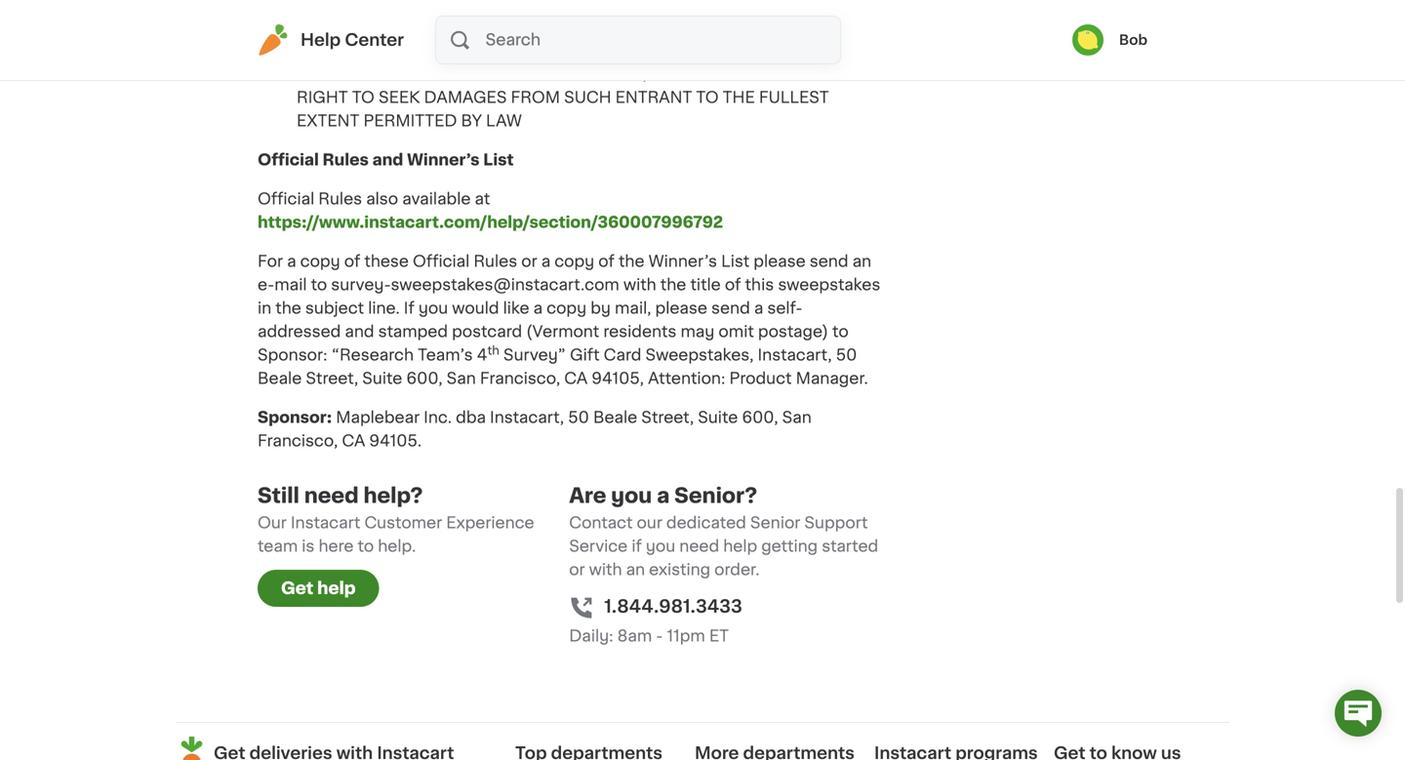 Task type: vqa. For each thing, say whether or not it's contained in the screenshot.
Season
no



Task type: locate. For each thing, give the bounding box(es) containing it.
0 horizontal spatial beale
[[258, 371, 302, 387]]

1 horizontal spatial please
[[754, 254, 806, 269]]

ca down gift
[[564, 371, 588, 387]]

winner's up title
[[649, 254, 717, 269]]

2 horizontal spatial to
[[833, 324, 849, 340]]

of up survey-
[[344, 254, 360, 269]]

0 vertical spatial you
[[419, 301, 448, 316]]

francisco, inside th survey" gift card sweepstakes, instacart, 50 beale street, suite 600, san francisco, ca 94105, attention: product manager.
[[480, 371, 560, 387]]

official for official rules and winner's list
[[258, 152, 319, 168]]

1 horizontal spatial of
[[599, 254, 615, 269]]

0 vertical spatial please
[[754, 254, 806, 269]]

1 horizontal spatial an
[[853, 254, 872, 269]]

and up "research
[[345, 324, 374, 340]]

omit
[[719, 324, 754, 340]]

rules inside for a copy of these official rules or a copy of the winner's list please send an e-mail to survey-sweepstakes@instacart.com with the title of this sweepstakes in the subject line. if you would like a copy by mail, please send a self- addressed and stamped postcard (vermont residents may omit postage) to sponsor: "research team's 4
[[474, 254, 518, 269]]

the
[[619, 254, 645, 269], [661, 277, 687, 293], [276, 301, 301, 316]]

-
[[656, 629, 663, 644]]

1 vertical spatial san
[[782, 410, 812, 426]]

official inside official rules also available at https://www.instacart.com/help/section/360007996792
[[258, 191, 315, 207]]

an up sweepstakes
[[853, 254, 872, 269]]

0 vertical spatial the
[[619, 254, 645, 269]]

winner's up available
[[407, 152, 480, 168]]

an down if
[[626, 562, 645, 578]]

for a copy of these official rules or a copy of the winner's list please send an e-mail to survey-sweepstakes@instacart.com with the title of this sweepstakes in the subject line. if you would like a copy by mail, please send a self- addressed and stamped postcard (vermont residents may omit postage) to sponsor: "research team's 4
[[258, 254, 881, 363]]

the left title
[[661, 277, 687, 293]]

and
[[372, 152, 404, 168], [345, 324, 374, 340]]

0 vertical spatial rules
[[323, 152, 369, 168]]

1 vertical spatial ca
[[342, 433, 365, 449]]

1 horizontal spatial with
[[624, 277, 657, 293]]

a inside are you a senior? contact our dedicated senior support service if you need help getting started or with an existing order.
[[657, 486, 670, 506]]

0 horizontal spatial the
[[276, 301, 301, 316]]

1 vertical spatial sponsor:
[[258, 410, 332, 426]]

1 horizontal spatial or
[[569, 562, 585, 578]]

list inside for a copy of these official rules or a copy of the winner's list please send an e-mail to survey-sweepstakes@instacart.com with the title of this sweepstakes in the subject line. if you would like a copy by mail, please send a self- addressed and stamped postcard (vermont residents may omit postage) to sponsor: "research team's 4
[[721, 254, 750, 269]]

a right for
[[287, 254, 296, 269]]

with inside are you a senior? contact our dedicated senior support service if you need help getting started or with an existing order.
[[589, 562, 622, 578]]

need inside are you a senior? contact our dedicated senior support service if you need help getting started or with an existing order.
[[680, 539, 720, 554]]

50 inside maplebear inc. dba instacart, 50 beale street, suite 600, san francisco, ca 94105.
[[568, 410, 589, 426]]

official
[[258, 152, 319, 168], [258, 191, 315, 207], [413, 254, 470, 269]]

0 vertical spatial sponsor:
[[258, 347, 328, 363]]

the up mail, on the top left of page
[[619, 254, 645, 269]]

mail,
[[615, 301, 651, 316]]

1 vertical spatial 600,
[[742, 410, 778, 426]]

1 vertical spatial with
[[589, 562, 622, 578]]

help center link
[[258, 24, 404, 56]]

san down team's
[[447, 371, 476, 387]]

send up omit
[[712, 301, 750, 316]]

may
[[681, 324, 715, 340]]

0 horizontal spatial help
[[317, 580, 356, 597]]

title
[[691, 277, 721, 293]]

survey-
[[331, 277, 391, 293]]

1 vertical spatial suite
[[698, 410, 738, 426]]

support
[[805, 515, 868, 531]]

0 vertical spatial 600,
[[406, 371, 443, 387]]

help inside are you a senior? contact our dedicated senior support service if you need help getting started or with an existing order.
[[723, 539, 758, 554]]

600, down team's
[[406, 371, 443, 387]]

street, down attention:
[[642, 410, 694, 426]]

rules
[[323, 152, 369, 168], [318, 191, 362, 207], [474, 254, 518, 269]]

ca down maplebear
[[342, 433, 365, 449]]

this
[[745, 277, 774, 293]]

0 vertical spatial instacart,
[[758, 347, 832, 363]]

francisco, up the still
[[258, 433, 338, 449]]

francisco,
[[480, 371, 560, 387], [258, 433, 338, 449]]

and up also
[[372, 152, 404, 168]]

in
[[258, 301, 272, 316]]

instacart,
[[758, 347, 832, 363], [490, 410, 564, 426]]

postage)
[[758, 324, 829, 340]]

here
[[319, 539, 354, 554]]

1 vertical spatial street,
[[642, 410, 694, 426]]

copy up (vermont
[[547, 301, 587, 316]]

daily: 8am - 11pm et
[[569, 629, 729, 644]]

help inside button
[[317, 580, 356, 597]]

the down mail
[[276, 301, 301, 316]]

sponsor:
[[258, 347, 328, 363], [258, 410, 332, 426]]

https://www.instacart.com/help/section/360007996792 link
[[258, 215, 723, 230]]

2 sponsor: from the top
[[258, 410, 332, 426]]

a up our
[[657, 486, 670, 506]]

0 vertical spatial help
[[723, 539, 758, 554]]

order.
[[715, 562, 760, 578]]

1 horizontal spatial 50
[[836, 347, 857, 363]]

sponsor: up the still
[[258, 410, 332, 426]]

0 vertical spatial 50
[[836, 347, 857, 363]]

0 horizontal spatial need
[[304, 486, 359, 506]]

50 up manager.
[[836, 347, 857, 363]]

0 vertical spatial official
[[258, 152, 319, 168]]

1 vertical spatial official
[[258, 191, 315, 207]]

list up this
[[721, 254, 750, 269]]

1 horizontal spatial the
[[619, 254, 645, 269]]

or up sweepstakes@instacart.com on the left of page
[[521, 254, 537, 269]]

need
[[304, 486, 359, 506], [680, 539, 720, 554]]

sponsor: down addressed
[[258, 347, 328, 363]]

1 vertical spatial send
[[712, 301, 750, 316]]

0 horizontal spatial to
[[311, 277, 327, 293]]

help
[[301, 32, 341, 48]]

if
[[632, 539, 642, 554]]

existing
[[649, 562, 711, 578]]

bob
[[1119, 33, 1148, 47]]

san inside th survey" gift card sweepstakes, instacart, 50 beale street, suite 600, san francisco, ca 94105, attention: product manager.
[[447, 371, 476, 387]]

instacart
[[291, 515, 361, 531]]

with up mail, on the top left of page
[[624, 277, 657, 293]]

1 vertical spatial help
[[317, 580, 356, 597]]

an inside for a copy of these official rules or a copy of the winner's list please send an e-mail to survey-sweepstakes@instacart.com with the title of this sweepstakes in the subject line. if you would like a copy by mail, please send a self- addressed and stamped postcard (vermont residents may omit postage) to sponsor: "research team's 4
[[853, 254, 872, 269]]

0 horizontal spatial 50
[[568, 410, 589, 426]]

send
[[810, 254, 849, 269], [712, 301, 750, 316]]

of up the by
[[599, 254, 615, 269]]

ca
[[564, 371, 588, 387], [342, 433, 365, 449]]

to right postage)
[[833, 324, 849, 340]]

suite inside th survey" gift card sweepstakes, instacart, 50 beale street, suite 600, san francisco, ca 94105, attention: product manager.
[[362, 371, 403, 387]]

to
[[311, 277, 327, 293], [833, 324, 849, 340], [358, 539, 374, 554]]

instacart, down postage)
[[758, 347, 832, 363]]

1 vertical spatial need
[[680, 539, 720, 554]]

rules up also
[[323, 152, 369, 168]]

help up order.
[[723, 539, 758, 554]]

of left this
[[725, 277, 741, 293]]

a
[[287, 254, 296, 269], [541, 254, 551, 269], [534, 301, 543, 316], [754, 301, 764, 316], [657, 486, 670, 506]]

50
[[836, 347, 857, 363], [568, 410, 589, 426]]

0 vertical spatial francisco,
[[480, 371, 560, 387]]

1 vertical spatial beale
[[593, 410, 638, 426]]

0 horizontal spatial ca
[[342, 433, 365, 449]]

1 sponsor: from the top
[[258, 347, 328, 363]]

1 horizontal spatial send
[[810, 254, 849, 269]]

1 vertical spatial winner's
[[649, 254, 717, 269]]

list up "at"
[[483, 152, 514, 168]]

subject
[[305, 301, 364, 316]]

1 horizontal spatial winner's
[[649, 254, 717, 269]]

or down service
[[569, 562, 585, 578]]

1 horizontal spatial help
[[723, 539, 758, 554]]

1 horizontal spatial to
[[358, 539, 374, 554]]

50 inside th survey" gift card sweepstakes, instacart, 50 beale street, suite 600, san francisco, ca 94105, attention: product manager.
[[836, 347, 857, 363]]

1 horizontal spatial suite
[[698, 410, 738, 426]]

1 horizontal spatial san
[[782, 410, 812, 426]]

1 vertical spatial rules
[[318, 191, 362, 207]]

rules left also
[[318, 191, 362, 207]]

of
[[344, 254, 360, 269], [599, 254, 615, 269], [725, 277, 741, 293]]

stamped
[[378, 324, 448, 340]]

official rules and winner's list
[[258, 152, 514, 168]]

would
[[452, 301, 499, 316]]

0 vertical spatial street,
[[306, 371, 358, 387]]

0 vertical spatial suite
[[362, 371, 403, 387]]

contact
[[569, 515, 633, 531]]

0 horizontal spatial send
[[712, 301, 750, 316]]

1 horizontal spatial 600,
[[742, 410, 778, 426]]

or inside for a copy of these official rules or a copy of the winner's list please send an e-mail to survey-sweepstakes@instacart.com with the title of this sweepstakes in the subject line. if you would like a copy by mail, please send a self- addressed and stamped postcard (vermont residents may omit postage) to sponsor: "research team's 4
[[521, 254, 537, 269]]

Search search field
[[484, 17, 840, 63]]

0 horizontal spatial with
[[589, 562, 622, 578]]

to up subject in the left top of the page
[[311, 277, 327, 293]]

san down manager.
[[782, 410, 812, 426]]

service
[[569, 539, 628, 554]]

street, inside maplebear inc. dba instacart, 50 beale street, suite 600, san francisco, ca 94105.
[[642, 410, 694, 426]]

suite down "research
[[362, 371, 403, 387]]

2 vertical spatial rules
[[474, 254, 518, 269]]

2 vertical spatial official
[[413, 254, 470, 269]]

an
[[853, 254, 872, 269], [626, 562, 645, 578]]

postcard
[[452, 324, 522, 340]]

francisco, down survey"
[[480, 371, 560, 387]]

1 horizontal spatial ca
[[564, 371, 588, 387]]

600,
[[406, 371, 443, 387], [742, 410, 778, 426]]

0 horizontal spatial or
[[521, 254, 537, 269]]

beale down 94105, at left
[[593, 410, 638, 426]]

or
[[521, 254, 537, 269], [569, 562, 585, 578]]

0 vertical spatial or
[[521, 254, 537, 269]]

and inside for a copy of these official rules or a copy of the winner's list please send an e-mail to survey-sweepstakes@instacart.com with the title of this sweepstakes in the subject line. if you would like a copy by mail, please send a self- addressed and stamped postcard (vermont residents may omit postage) to sponsor: "research team's 4
[[345, 324, 374, 340]]

1 vertical spatial and
[[345, 324, 374, 340]]

1 horizontal spatial need
[[680, 539, 720, 554]]

0 horizontal spatial instacart,
[[490, 410, 564, 426]]

0 vertical spatial beale
[[258, 371, 302, 387]]

suite down attention:
[[698, 410, 738, 426]]

beale inside th survey" gift card sweepstakes, instacart, 50 beale street, suite 600, san francisco, ca 94105, attention: product manager.
[[258, 371, 302, 387]]

with down service
[[589, 562, 622, 578]]

0 horizontal spatial list
[[483, 152, 514, 168]]

1 vertical spatial list
[[721, 254, 750, 269]]

rules up sweepstakes@instacart.com on the left of page
[[474, 254, 518, 269]]

rules inside official rules also available at https://www.instacart.com/help/section/360007996792
[[318, 191, 362, 207]]

1 vertical spatial 50
[[568, 410, 589, 426]]

0 horizontal spatial san
[[447, 371, 476, 387]]

1 vertical spatial an
[[626, 562, 645, 578]]

need down dedicated
[[680, 539, 720, 554]]

1 vertical spatial francisco,
[[258, 433, 338, 449]]

1 vertical spatial you
[[611, 486, 652, 506]]

at
[[475, 191, 490, 207]]

help right get
[[317, 580, 356, 597]]

0 horizontal spatial an
[[626, 562, 645, 578]]

0 horizontal spatial suite
[[362, 371, 403, 387]]

0 vertical spatial winner's
[[407, 152, 480, 168]]

copy
[[300, 254, 340, 269], [555, 254, 595, 269], [547, 301, 587, 316]]

ca inside th survey" gift card sweepstakes, instacart, 50 beale street, suite 600, san francisco, ca 94105, attention: product manager.
[[564, 371, 588, 387]]

with
[[624, 277, 657, 293], [589, 562, 622, 578]]

1 vertical spatial or
[[569, 562, 585, 578]]

send up sweepstakes
[[810, 254, 849, 269]]

getting
[[762, 539, 818, 554]]

1 vertical spatial instacart,
[[490, 410, 564, 426]]

2 vertical spatial to
[[358, 539, 374, 554]]

is
[[302, 539, 315, 554]]

help
[[723, 539, 758, 554], [317, 580, 356, 597]]

please up may
[[655, 301, 708, 316]]

0 horizontal spatial winner's
[[407, 152, 480, 168]]

also
[[366, 191, 398, 207]]

addressed
[[258, 324, 341, 340]]

0 horizontal spatial francisco,
[[258, 433, 338, 449]]

1 horizontal spatial instacart,
[[758, 347, 832, 363]]

you inside for a copy of these official rules or a copy of the winner's list please send an e-mail to survey-sweepstakes@instacart.com with the title of this sweepstakes in the subject line. if you would like a copy by mail, please send a self- addressed and stamped postcard (vermont residents may omit postage) to sponsor: "research team's 4
[[419, 301, 448, 316]]

beale down addressed
[[258, 371, 302, 387]]

0 vertical spatial need
[[304, 486, 359, 506]]

please up this
[[754, 254, 806, 269]]

0 vertical spatial to
[[311, 277, 327, 293]]

need up instacart at left bottom
[[304, 486, 359, 506]]

instacart, inside maplebear inc. dba instacart, 50 beale street, suite 600, san francisco, ca 94105.
[[490, 410, 564, 426]]

mail
[[275, 277, 307, 293]]

1 vertical spatial please
[[655, 301, 708, 316]]

50 down th survey" gift card sweepstakes, instacart, 50 beale street, suite 600, san francisco, ca 94105, attention: product manager.
[[568, 410, 589, 426]]

0 vertical spatial san
[[447, 371, 476, 387]]

or inside are you a senior? contact our dedicated senior support service if you need help getting started or with an existing order.
[[569, 562, 585, 578]]

1 horizontal spatial beale
[[593, 410, 638, 426]]

san
[[447, 371, 476, 387], [782, 410, 812, 426]]

help?
[[364, 486, 423, 506]]

to right here at the bottom of the page
[[358, 539, 374, 554]]

600, inside th survey" gift card sweepstakes, instacart, 50 beale street, suite 600, san francisco, ca 94105, attention: product manager.
[[406, 371, 443, 387]]

street,
[[306, 371, 358, 387], [642, 410, 694, 426]]

0 vertical spatial an
[[853, 254, 872, 269]]

0 vertical spatial ca
[[564, 371, 588, 387]]

2 horizontal spatial the
[[661, 277, 687, 293]]

suite inside maplebear inc. dba instacart, 50 beale street, suite 600, san francisco, ca 94105.
[[698, 410, 738, 426]]

1 horizontal spatial francisco,
[[480, 371, 560, 387]]

instacart, right the dba
[[490, 410, 564, 426]]

0 horizontal spatial 600,
[[406, 371, 443, 387]]

0 vertical spatial send
[[810, 254, 849, 269]]

1 horizontal spatial street,
[[642, 410, 694, 426]]

0 horizontal spatial please
[[655, 301, 708, 316]]

get help button
[[258, 570, 379, 607]]

1 horizontal spatial list
[[721, 254, 750, 269]]

600, down product
[[742, 410, 778, 426]]

0 horizontal spatial street,
[[306, 371, 358, 387]]

inc.
[[424, 410, 452, 426]]

0 vertical spatial with
[[624, 277, 657, 293]]

0 horizontal spatial of
[[344, 254, 360, 269]]

street, down "research
[[306, 371, 358, 387]]



Task type: describe. For each thing, give the bounding box(es) containing it.
copy up the by
[[555, 254, 595, 269]]

2 vertical spatial the
[[276, 301, 301, 316]]

are you a senior? contact our dedicated senior support service if you need help getting started or with an existing order.
[[569, 486, 879, 578]]

product
[[730, 371, 792, 387]]

maplebear inc. dba instacart, 50 beale street, suite 600, san francisco, ca 94105.
[[258, 410, 812, 449]]

dba
[[456, 410, 486, 426]]

like
[[503, 301, 530, 316]]

help.
[[378, 539, 416, 554]]

if
[[404, 301, 415, 316]]

senior
[[751, 515, 801, 531]]

street, inside th survey" gift card sweepstakes, instacart, 50 beale street, suite 600, san francisco, ca 94105, attention: product manager.
[[306, 371, 358, 387]]

1 vertical spatial the
[[661, 277, 687, 293]]

san inside maplebear inc. dba instacart, 50 beale street, suite 600, san francisco, ca 94105.
[[782, 410, 812, 426]]

a up sweepstakes@instacart.com on the left of page
[[541, 254, 551, 269]]

for
[[258, 254, 283, 269]]

survey"
[[504, 347, 566, 363]]

team
[[258, 539, 298, 554]]

still
[[258, 486, 300, 506]]

0 vertical spatial list
[[483, 152, 514, 168]]

experience
[[446, 515, 535, 531]]

8am
[[618, 629, 652, 644]]

a down this
[[754, 301, 764, 316]]

ca inside maplebear inc. dba instacart, 50 beale street, suite 600, san francisco, ca 94105.
[[342, 433, 365, 449]]

by
[[591, 301, 611, 316]]

94105.
[[369, 433, 422, 449]]

self-
[[768, 301, 803, 316]]

4
[[477, 347, 488, 363]]

our
[[258, 515, 287, 531]]

official rules also available at https://www.instacart.com/help/section/360007996792
[[258, 191, 723, 230]]

e-
[[258, 277, 275, 293]]

residents
[[604, 324, 677, 340]]

user avatar image
[[1073, 24, 1104, 56]]

our
[[637, 515, 663, 531]]

center
[[345, 32, 404, 48]]

rules for and
[[323, 152, 369, 168]]

(vermont
[[526, 324, 600, 340]]

help center
[[301, 32, 404, 48]]

600, inside maplebear inc. dba instacart, 50 beale street, suite 600, san francisco, ca 94105.
[[742, 410, 778, 426]]

sweepstakes
[[778, 277, 881, 293]]

available
[[402, 191, 471, 207]]

attention:
[[648, 371, 726, 387]]

th
[[488, 345, 500, 356]]

customer
[[365, 515, 442, 531]]

bob link
[[1073, 24, 1148, 56]]

maplebear
[[336, 410, 420, 426]]

et
[[709, 629, 729, 644]]

sweepstakes,
[[646, 347, 754, 363]]

an inside are you a senior? contact our dedicated senior support service if you need help getting started or with an existing order.
[[626, 562, 645, 578]]

0 vertical spatial and
[[372, 152, 404, 168]]

still need help? our instacart customer experience team is here to help.
[[258, 486, 535, 554]]

these
[[364, 254, 409, 269]]

"research
[[331, 347, 414, 363]]

beale inside maplebear inc. dba instacart, 50 beale street, suite 600, san francisco, ca 94105.
[[593, 410, 638, 426]]

manager.
[[796, 371, 868, 387]]

rules for also
[[318, 191, 362, 207]]

gift
[[570, 347, 600, 363]]

official inside for a copy of these official rules or a copy of the winner's list please send an e-mail to survey-sweepstakes@instacart.com with the title of this sweepstakes in the subject line. if you would like a copy by mail, please send a self- addressed and stamped postcard (vermont residents may omit postage) to sponsor: "research team's 4
[[413, 254, 470, 269]]

2 horizontal spatial of
[[725, 277, 741, 293]]

official for official rules also available at https://www.instacart.com/help/section/360007996792
[[258, 191, 315, 207]]

1.844.981.3433 link
[[604, 594, 743, 620]]

2 vertical spatial you
[[646, 539, 676, 554]]

card
[[604, 347, 642, 363]]

get
[[281, 580, 314, 597]]

francisco, inside maplebear inc. dba instacart, 50 beale street, suite 600, san francisco, ca 94105.
[[258, 433, 338, 449]]

need inside still need help? our instacart customer experience team is here to help.
[[304, 486, 359, 506]]

1 vertical spatial to
[[833, 324, 849, 340]]

th survey" gift card sweepstakes, instacart, 50 beale street, suite 600, san francisco, ca 94105, attention: product manager.
[[258, 345, 868, 387]]

line.
[[368, 301, 400, 316]]

instacart image
[[258, 24, 289, 56]]

winner's inside for a copy of these official rules or a copy of the winner's list please send an e-mail to survey-sweepstakes@instacart.com with the title of this sweepstakes in the subject line. if you would like a copy by mail, please send a self- addressed and stamped postcard (vermont residents may omit postage) to sponsor: "research team's 4
[[649, 254, 717, 269]]

senior?
[[675, 486, 758, 506]]

to inside still need help? our instacart customer experience team is here to help.
[[358, 539, 374, 554]]

https://www.instacart.com/help/section/360007996792
[[258, 215, 723, 230]]

with inside for a copy of these official rules or a copy of the winner's list please send an e-mail to survey-sweepstakes@instacart.com with the title of this sweepstakes in the subject line. if you would like a copy by mail, please send a self- addressed and stamped postcard (vermont residents may omit postage) to sponsor: "research team's 4
[[624, 277, 657, 293]]

94105,
[[592, 371, 644, 387]]

team's
[[418, 347, 473, 363]]

copy up mail
[[300, 254, 340, 269]]

started
[[822, 539, 879, 554]]

dedicated
[[667, 515, 747, 531]]

instacart, inside th survey" gift card sweepstakes, instacart, 50 beale street, suite 600, san francisco, ca 94105, attention: product manager.
[[758, 347, 832, 363]]

1.844.981.3433
[[604, 598, 743, 615]]

daily:
[[569, 629, 614, 644]]

instacart shopper app logo image
[[176, 734, 208, 760]]

sponsor: inside for a copy of these official rules or a copy of the winner's list please send an e-mail to survey-sweepstakes@instacart.com with the title of this sweepstakes in the subject line. if you would like a copy by mail, please send a self- addressed and stamped postcard (vermont residents may omit postage) to sponsor: "research team's 4
[[258, 347, 328, 363]]

11pm
[[667, 629, 705, 644]]

are
[[569, 486, 607, 506]]

a right like
[[534, 301, 543, 316]]

get help
[[281, 580, 356, 597]]

sweepstakes@instacart.com
[[391, 277, 620, 293]]



